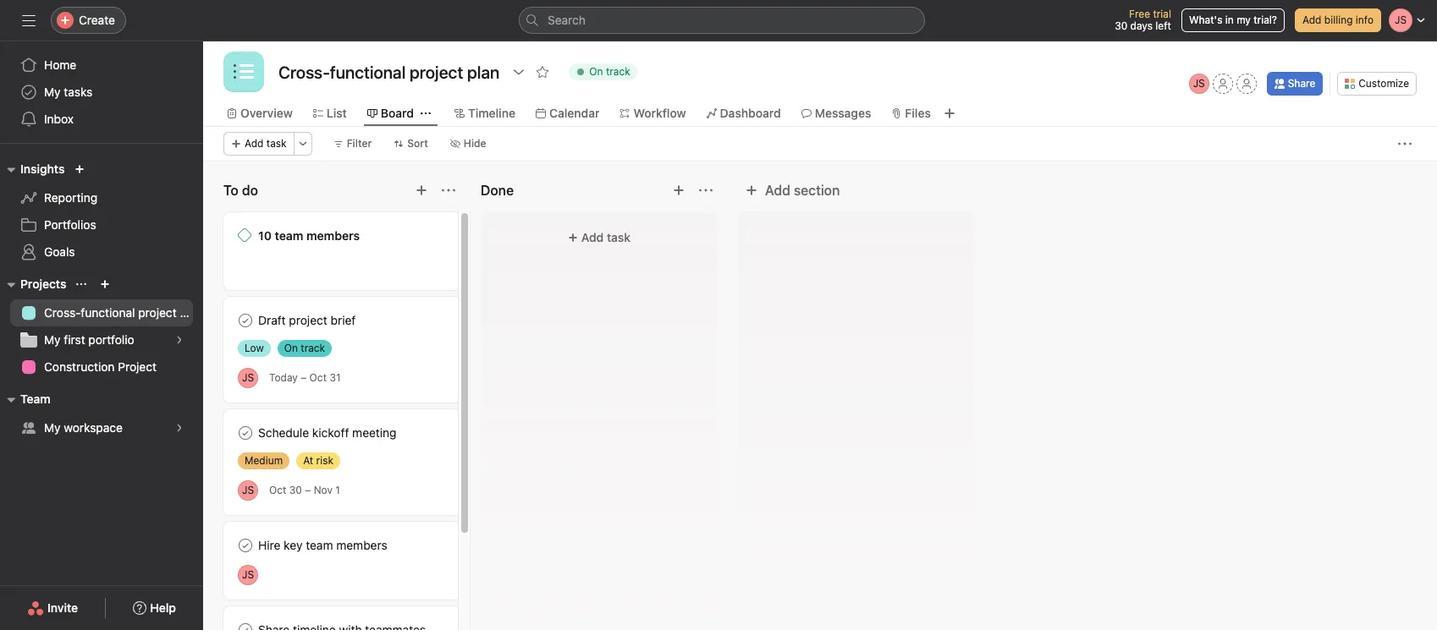 Task type: vqa. For each thing, say whether or not it's contained in the screenshot.
Key resources
no



Task type: locate. For each thing, give the bounding box(es) containing it.
completed image
[[235, 311, 256, 331]]

members down 1
[[336, 538, 388, 553]]

1 vertical spatial task
[[607, 230, 631, 245]]

team right 10
[[275, 229, 303, 243]]

completed checkbox left draft
[[235, 311, 256, 331]]

on track
[[590, 65, 631, 78], [284, 342, 325, 355]]

oct left the 31
[[310, 372, 327, 384]]

my left tasks at left top
[[44, 85, 61, 99]]

more actions image left filter dropdown button
[[298, 139, 308, 149]]

1 vertical spatial add task button
[[491, 223, 708, 253]]

js button
[[1189, 74, 1210, 94], [238, 368, 258, 388], [238, 480, 258, 501], [238, 566, 258, 586]]

workflow link
[[620, 104, 686, 123]]

add task
[[245, 137, 287, 150], [582, 230, 631, 245]]

0 vertical spatial on
[[590, 65, 603, 78]]

show options, current sort, top image
[[77, 279, 87, 290]]

risk
[[316, 455, 334, 467]]

hire key team members
[[258, 538, 388, 553]]

list link
[[313, 104, 347, 123]]

0 vertical spatial on track
[[590, 65, 631, 78]]

Completed checkbox
[[235, 311, 256, 331], [235, 536, 256, 556]]

0 vertical spatial completed checkbox
[[235, 311, 256, 331]]

completed image up medium
[[235, 423, 256, 444]]

team
[[275, 229, 303, 243], [306, 538, 333, 553]]

0 vertical spatial task
[[267, 137, 287, 150]]

overview
[[240, 106, 293, 120]]

at
[[303, 455, 313, 467]]

js
[[1193, 77, 1205, 90], [242, 371, 254, 384], [242, 484, 254, 497], [242, 569, 254, 582]]

list
[[327, 106, 347, 120]]

add
[[1303, 14, 1322, 26], [245, 137, 264, 150], [765, 183, 791, 198], [582, 230, 604, 245]]

share button
[[1267, 72, 1324, 96]]

first
[[64, 333, 85, 347]]

1 vertical spatial –
[[305, 484, 311, 497]]

oct down medium
[[269, 484, 287, 497]]

more actions image
[[1399, 137, 1412, 151], [298, 139, 308, 149]]

brief
[[331, 313, 356, 328]]

30 left nov
[[289, 484, 302, 497]]

reporting link
[[10, 185, 193, 212]]

members right 10
[[306, 229, 360, 243]]

tasks
[[64, 85, 93, 99]]

0 horizontal spatial 30
[[289, 484, 302, 497]]

1 horizontal spatial project
[[289, 313, 327, 328]]

1 horizontal spatial track
[[606, 65, 631, 78]]

1 vertical spatial completed image
[[235, 536, 256, 556]]

info
[[1356, 14, 1374, 26]]

customize button
[[1338, 72, 1417, 96]]

on up today
[[284, 342, 298, 355]]

messages link
[[802, 104, 872, 123]]

2 completed image from the top
[[235, 536, 256, 556]]

portfolios link
[[10, 212, 193, 239]]

track up 'workflow' link
[[606, 65, 631, 78]]

add section button
[[738, 175, 847, 206]]

hide button
[[443, 132, 494, 156]]

section
[[794, 183, 840, 198]]

track
[[606, 65, 631, 78], [301, 342, 325, 355]]

0 vertical spatial add task
[[245, 137, 287, 150]]

cross-functional project plan
[[44, 306, 203, 320]]

0 horizontal spatial add task button
[[224, 132, 294, 156]]

0 horizontal spatial task
[[267, 137, 287, 150]]

on track up calendar
[[590, 65, 631, 78]]

1 horizontal spatial 30
[[1115, 19, 1128, 32]]

1 vertical spatial my
[[44, 333, 61, 347]]

my inside my tasks link
[[44, 85, 61, 99]]

– right today
[[301, 372, 307, 384]]

goals
[[44, 245, 75, 259]]

1 vertical spatial completed checkbox
[[235, 536, 256, 556]]

add task button
[[224, 132, 294, 156], [491, 223, 708, 253]]

1 vertical spatial track
[[301, 342, 325, 355]]

my tasks link
[[10, 79, 193, 106]]

my
[[44, 85, 61, 99], [44, 333, 61, 347], [44, 421, 61, 435]]

inbox
[[44, 112, 74, 126]]

calendar link
[[536, 104, 600, 123]]

completed image left 'hire'
[[235, 536, 256, 556]]

completed image
[[235, 423, 256, 444], [235, 536, 256, 556]]

on track down draft project brief
[[284, 342, 325, 355]]

board
[[381, 106, 414, 120]]

add section
[[765, 183, 840, 198]]

1 my from the top
[[44, 85, 61, 99]]

0 horizontal spatial add task
[[245, 137, 287, 150]]

sort button
[[386, 132, 436, 156]]

completed checkbox left 'hire'
[[235, 536, 256, 556]]

completed checkbox for draft
[[235, 311, 256, 331]]

project
[[138, 306, 177, 320], [289, 313, 327, 328]]

1 horizontal spatial oct
[[310, 372, 327, 384]]

home link
[[10, 52, 193, 79]]

more actions image down customize
[[1399, 137, 1412, 151]]

10 team members
[[258, 229, 360, 243]]

30 inside free trial 30 days left
[[1115, 19, 1128, 32]]

meeting
[[352, 426, 397, 440]]

2 completed checkbox from the top
[[235, 536, 256, 556]]

see details, my first portfolio image
[[174, 335, 185, 345]]

functional
[[81, 306, 135, 320]]

timeline
[[468, 106, 516, 120]]

messages
[[815, 106, 872, 120]]

0 vertical spatial track
[[606, 65, 631, 78]]

1 vertical spatial add task
[[582, 230, 631, 245]]

30
[[1115, 19, 1128, 32], [289, 484, 302, 497]]

0 vertical spatial completed image
[[235, 423, 256, 444]]

customize
[[1359, 77, 1410, 90]]

0 vertical spatial –
[[301, 372, 307, 384]]

free trial 30 days left
[[1115, 8, 1172, 32]]

0 vertical spatial 30
[[1115, 19, 1128, 32]]

schedule
[[258, 426, 309, 440]]

sort
[[407, 137, 428, 150]]

what's in my trial? button
[[1182, 8, 1285, 32]]

what's
[[1190, 14, 1223, 26]]

invite
[[47, 601, 78, 616]]

1 vertical spatial on track
[[284, 342, 325, 355]]

1 horizontal spatial task
[[607, 230, 631, 245]]

add billing info button
[[1295, 8, 1382, 32]]

2 vertical spatial my
[[44, 421, 61, 435]]

project left "plan"
[[138, 306, 177, 320]]

1 horizontal spatial on track
[[590, 65, 631, 78]]

completed checkbox for hire
[[235, 536, 256, 556]]

members
[[306, 229, 360, 243], [336, 538, 388, 553]]

0 horizontal spatial oct
[[269, 484, 287, 497]]

add for the leftmost add task button
[[245, 137, 264, 150]]

plan
[[180, 306, 203, 320]]

add task for the leftmost add task button
[[245, 137, 287, 150]]

my left 'first' in the left of the page
[[44, 333, 61, 347]]

on
[[590, 65, 603, 78], [284, 342, 298, 355]]

0 vertical spatial add task button
[[224, 132, 294, 156]]

low
[[245, 342, 264, 355]]

my for my tasks
[[44, 85, 61, 99]]

projects
[[20, 277, 66, 291]]

team button
[[0, 389, 50, 410]]

1 completed checkbox from the top
[[235, 311, 256, 331]]

0 horizontal spatial project
[[138, 306, 177, 320]]

construction project
[[44, 360, 157, 374]]

1 completed image from the top
[[235, 423, 256, 444]]

track down draft project brief
[[301, 342, 325, 355]]

project left brief
[[289, 313, 327, 328]]

0 vertical spatial my
[[44, 85, 61, 99]]

1 horizontal spatial on
[[590, 65, 603, 78]]

project
[[118, 360, 157, 374]]

Completed checkbox
[[235, 423, 256, 444], [238, 623, 251, 631]]

0 horizontal spatial on track
[[284, 342, 325, 355]]

my down team at the bottom
[[44, 421, 61, 435]]

add for the add section button
[[765, 183, 791, 198]]

to do
[[224, 183, 258, 198]]

1 horizontal spatial add task
[[582, 230, 631, 245]]

–
[[301, 372, 307, 384], [305, 484, 311, 497]]

my first portfolio link
[[10, 327, 193, 354]]

team right key
[[306, 538, 333, 553]]

30 left days at the top of page
[[1115, 19, 1128, 32]]

1 vertical spatial members
[[336, 538, 388, 553]]

tab actions image
[[421, 108, 431, 119]]

task
[[267, 137, 287, 150], [607, 230, 631, 245]]

my inside my workspace link
[[44, 421, 61, 435]]

on up calendar
[[590, 65, 603, 78]]

None text field
[[274, 57, 504, 87]]

oct
[[310, 372, 327, 384], [269, 484, 287, 497]]

1 vertical spatial team
[[306, 538, 333, 553]]

hire
[[258, 538, 281, 553]]

2 my from the top
[[44, 333, 61, 347]]

new image
[[75, 164, 85, 174]]

key
[[284, 538, 303, 553]]

1 vertical spatial on
[[284, 342, 298, 355]]

my inside my first portfolio link
[[44, 333, 61, 347]]

projects element
[[0, 269, 203, 384]]

0 horizontal spatial team
[[275, 229, 303, 243]]

js button down 'hire'
[[238, 566, 258, 586]]

3 my from the top
[[44, 421, 61, 435]]

– left nov
[[305, 484, 311, 497]]



Task type: describe. For each thing, give the bounding box(es) containing it.
filter
[[347, 137, 372, 150]]

1 vertical spatial 30
[[289, 484, 302, 497]]

completed image for hire
[[235, 536, 256, 556]]

global element
[[0, 41, 203, 143]]

reporting
[[44, 190, 97, 205]]

home
[[44, 58, 76, 72]]

workflow
[[634, 106, 686, 120]]

search
[[548, 13, 586, 27]]

invite button
[[16, 594, 89, 624]]

1 horizontal spatial team
[[306, 538, 333, 553]]

new project or portfolio image
[[100, 279, 110, 290]]

construction project link
[[10, 354, 193, 381]]

files link
[[892, 104, 931, 123]]

today
[[269, 372, 298, 384]]

teams element
[[0, 384, 203, 445]]

on track inside on track popup button
[[590, 65, 631, 78]]

in
[[1226, 14, 1234, 26]]

free
[[1129, 8, 1151, 20]]

insights button
[[0, 159, 65, 179]]

list image
[[234, 62, 254, 82]]

left
[[1156, 19, 1172, 32]]

draft
[[258, 313, 286, 328]]

workspace
[[64, 421, 123, 435]]

search button
[[519, 7, 925, 34]]

1
[[336, 484, 340, 497]]

trial
[[1153, 8, 1172, 20]]

help button
[[122, 594, 187, 624]]

see details, my workspace image
[[174, 423, 185, 433]]

1 horizontal spatial add task button
[[491, 223, 708, 253]]

inbox link
[[10, 106, 193, 133]]

1 horizontal spatial more actions image
[[1399, 137, 1412, 151]]

my tasks
[[44, 85, 93, 99]]

completed milestone image
[[238, 229, 251, 242]]

task for the right add task button
[[607, 230, 631, 245]]

0 horizontal spatial more actions image
[[298, 139, 308, 149]]

on track button
[[562, 60, 645, 84]]

at risk
[[303, 455, 334, 467]]

completed image for schedule
[[235, 423, 256, 444]]

portfolios
[[44, 218, 96, 232]]

done
[[481, 183, 514, 198]]

track inside popup button
[[606, 65, 631, 78]]

add to starred image
[[536, 65, 550, 79]]

goals link
[[10, 239, 193, 266]]

days
[[1131, 19, 1153, 32]]

my for my first portfolio
[[44, 333, 61, 347]]

add task image
[[415, 184, 428, 197]]

more section actions image
[[699, 184, 713, 197]]

add tab image
[[943, 107, 957, 120]]

construction
[[44, 360, 115, 374]]

0 horizontal spatial track
[[301, 342, 325, 355]]

1 vertical spatial completed checkbox
[[238, 623, 251, 631]]

team
[[20, 392, 50, 406]]

timeline link
[[455, 104, 516, 123]]

what's in my trial?
[[1190, 14, 1278, 26]]

my workspace
[[44, 421, 123, 435]]

js button down medium
[[238, 480, 258, 501]]

my
[[1237, 14, 1251, 26]]

share
[[1288, 77, 1316, 90]]

10
[[258, 229, 272, 243]]

0 horizontal spatial on
[[284, 342, 298, 355]]

0 vertical spatial members
[[306, 229, 360, 243]]

dashboard
[[720, 106, 781, 120]]

Completed milestone checkbox
[[238, 229, 251, 242]]

my workspace link
[[10, 415, 193, 442]]

cross-
[[44, 306, 81, 320]]

0 vertical spatial team
[[275, 229, 303, 243]]

my first portfolio
[[44, 333, 134, 347]]

on inside popup button
[[590, 65, 603, 78]]

js button down what's
[[1189, 74, 1210, 94]]

show options image
[[512, 65, 526, 79]]

help
[[150, 601, 176, 616]]

trial?
[[1254, 14, 1278, 26]]

draft project brief
[[258, 313, 356, 328]]

create
[[79, 13, 115, 27]]

projects button
[[0, 274, 66, 295]]

insights element
[[0, 154, 203, 269]]

create button
[[51, 7, 126, 34]]

oct 30 – nov 1
[[269, 484, 340, 497]]

hide
[[464, 137, 486, 150]]

hide sidebar image
[[22, 14, 36, 27]]

add billing info
[[1303, 14, 1374, 26]]

1 vertical spatial oct
[[269, 484, 287, 497]]

insights
[[20, 162, 65, 176]]

portfolio
[[88, 333, 134, 347]]

0 vertical spatial oct
[[310, 372, 327, 384]]

calendar
[[549, 106, 600, 120]]

dashboard link
[[707, 104, 781, 123]]

add task for the right add task button
[[582, 230, 631, 245]]

search list box
[[519, 7, 925, 34]]

medium
[[245, 455, 283, 467]]

add for the right add task button
[[582, 230, 604, 245]]

add task image
[[672, 184, 686, 197]]

kickoff
[[312, 426, 349, 440]]

schedule kickoff meeting
[[258, 426, 397, 440]]

task for the leftmost add task button
[[267, 137, 287, 150]]

my for my workspace
[[44, 421, 61, 435]]

more section actions image
[[442, 184, 456, 197]]

today – oct 31
[[269, 372, 341, 384]]

js button down low
[[238, 368, 258, 388]]

billing
[[1325, 14, 1353, 26]]

files
[[905, 106, 931, 120]]

0 vertical spatial completed checkbox
[[235, 423, 256, 444]]

filter button
[[326, 132, 380, 156]]

board link
[[367, 104, 414, 123]]



